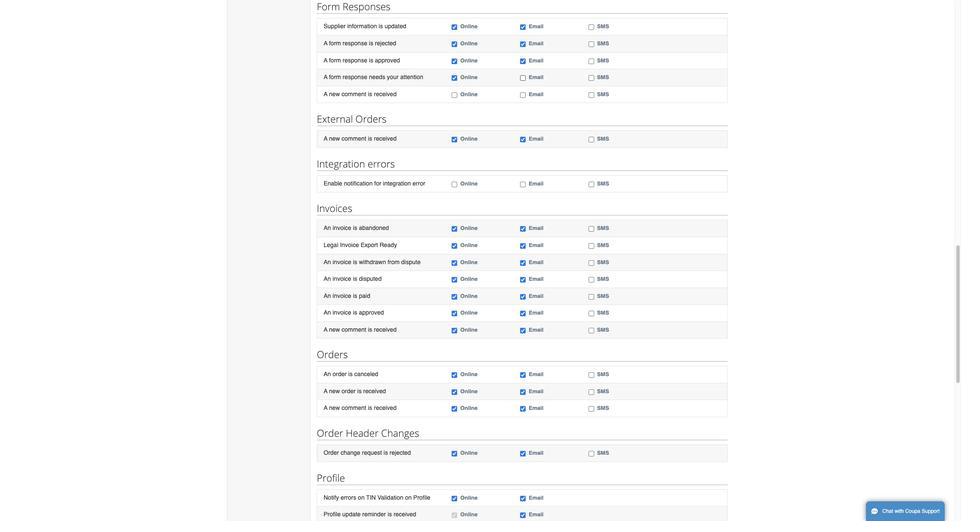 Task type: locate. For each thing, give the bounding box(es) containing it.
2 vertical spatial profile
[[324, 512, 341, 519]]

received down canceled
[[363, 388, 386, 395]]

1 vertical spatial orders
[[317, 348, 348, 362]]

tin
[[366, 495, 376, 502]]

dispute
[[401, 259, 421, 266]]

new
[[329, 91, 340, 97], [329, 135, 340, 142], [329, 327, 340, 333], [329, 388, 340, 395], [329, 405, 340, 412]]

orders right the external on the left
[[356, 112, 387, 126]]

supplier
[[324, 23, 346, 30]]

online
[[460, 23, 478, 30], [460, 40, 478, 47], [460, 57, 478, 64], [460, 74, 478, 81], [460, 91, 478, 97], [460, 136, 478, 142], [460, 181, 478, 187], [460, 225, 478, 232], [460, 242, 478, 249], [460, 259, 478, 266], [460, 276, 478, 283], [460, 293, 478, 300], [460, 310, 478, 316], [460, 327, 478, 333], [460, 372, 478, 378], [460, 389, 478, 395], [460, 406, 478, 412], [460, 450, 478, 457], [460, 495, 478, 502], [460, 512, 478, 519]]

received down your
[[374, 91, 397, 97]]

an for an invoice is approved
[[324, 310, 331, 316]]

an down an invoice is paid
[[324, 310, 331, 316]]

order for order header changes
[[317, 427, 343, 441]]

response down a form response is approved
[[343, 74, 367, 81]]

invoice
[[333, 225, 351, 232], [333, 259, 351, 266], [333, 276, 351, 283], [333, 293, 351, 300], [333, 310, 351, 316]]

3 an from the top
[[324, 276, 331, 283]]

profile for profile update reminder is received
[[324, 512, 341, 519]]

6 sms from the top
[[597, 136, 609, 142]]

0 horizontal spatial orders
[[317, 348, 348, 362]]

received
[[374, 91, 397, 97], [374, 135, 397, 142], [374, 327, 397, 333], [363, 388, 386, 395], [374, 405, 397, 412], [394, 512, 416, 519]]

integration errors
[[317, 157, 395, 171]]

2 an from the top
[[324, 259, 331, 266]]

attention
[[400, 74, 423, 81]]

form down 'a form response is rejected'
[[329, 57, 341, 64]]

new down the external on the left
[[329, 135, 340, 142]]

response down 'a form response is rejected'
[[343, 57, 367, 64]]

profile for profile
[[317, 472, 345, 485]]

a form response needs your attention
[[324, 74, 423, 81]]

invoice down an invoice is paid
[[333, 310, 351, 316]]

integration
[[317, 157, 365, 171]]

0 vertical spatial rejected
[[375, 40, 396, 47]]

None checkbox
[[452, 25, 457, 30], [520, 25, 526, 30], [589, 25, 594, 30], [452, 42, 457, 47], [520, 42, 526, 47], [452, 58, 457, 64], [520, 58, 526, 64], [452, 75, 457, 81], [520, 75, 526, 81], [589, 92, 594, 98], [520, 137, 526, 143], [520, 182, 526, 187], [520, 227, 526, 232], [589, 227, 594, 232], [452, 244, 457, 249], [520, 244, 526, 249], [452, 294, 457, 300], [520, 294, 526, 300], [589, 294, 594, 300], [520, 311, 526, 317], [589, 311, 594, 317], [452, 328, 457, 334], [520, 328, 526, 334], [589, 328, 594, 334], [589, 373, 594, 379], [452, 390, 457, 396], [520, 407, 526, 413], [589, 407, 594, 413], [452, 452, 457, 457], [589, 452, 594, 457], [452, 496, 457, 502], [520, 513, 526, 519], [452, 25, 457, 30], [520, 25, 526, 30], [589, 25, 594, 30], [452, 42, 457, 47], [520, 42, 526, 47], [452, 58, 457, 64], [520, 58, 526, 64], [452, 75, 457, 81], [520, 75, 526, 81], [589, 92, 594, 98], [520, 137, 526, 143], [520, 182, 526, 187], [520, 227, 526, 232], [589, 227, 594, 232], [452, 244, 457, 249], [520, 244, 526, 249], [452, 294, 457, 300], [520, 294, 526, 300], [589, 294, 594, 300], [520, 311, 526, 317], [589, 311, 594, 317], [452, 328, 457, 334], [520, 328, 526, 334], [589, 328, 594, 334], [589, 373, 594, 379], [452, 390, 457, 396], [520, 407, 526, 413], [589, 407, 594, 413], [452, 452, 457, 457], [589, 452, 594, 457], [452, 496, 457, 502], [520, 513, 526, 519]]

header
[[346, 427, 379, 441]]

invoice up invoice
[[333, 225, 351, 232]]

an invoice is approved
[[324, 310, 384, 316]]

2 form from the top
[[329, 57, 341, 64]]

1 vertical spatial rejected
[[390, 450, 411, 457]]

1 vertical spatial response
[[343, 57, 367, 64]]

orders up an order is canceled
[[317, 348, 348, 362]]

7 online from the top
[[460, 181, 478, 187]]

errors right notify
[[341, 495, 356, 502]]

reminder
[[362, 512, 386, 519]]

email
[[529, 23, 544, 30], [529, 40, 544, 47], [529, 57, 544, 64], [529, 74, 544, 81], [529, 91, 544, 97], [529, 136, 544, 142], [529, 181, 544, 187], [529, 225, 544, 232], [529, 242, 544, 249], [529, 259, 544, 266], [529, 276, 544, 283], [529, 293, 544, 300], [529, 310, 544, 316], [529, 327, 544, 333], [529, 372, 544, 378], [529, 389, 544, 395], [529, 406, 544, 412], [529, 450, 544, 457], [529, 495, 544, 502], [529, 512, 544, 519]]

6 email from the top
[[529, 136, 544, 142]]

9 online from the top
[[460, 242, 478, 249]]

18 sms from the top
[[597, 450, 609, 457]]

external orders
[[317, 112, 387, 126]]

2 vertical spatial response
[[343, 74, 367, 81]]

rejected down "changes"
[[390, 450, 411, 457]]

1 horizontal spatial errors
[[368, 157, 395, 171]]

order
[[333, 371, 347, 378], [342, 388, 356, 395]]

order
[[317, 427, 343, 441], [324, 450, 339, 457]]

14 sms from the top
[[597, 327, 609, 333]]

response
[[343, 40, 367, 47], [343, 57, 367, 64], [343, 74, 367, 81]]

is
[[379, 23, 383, 30], [369, 40, 373, 47], [369, 57, 373, 64], [368, 91, 372, 97], [368, 135, 372, 142], [353, 225, 357, 232], [353, 259, 357, 266], [353, 276, 357, 283], [353, 293, 357, 300], [353, 310, 357, 316], [368, 327, 372, 333], [348, 371, 353, 378], [357, 388, 362, 395], [368, 405, 372, 412], [384, 450, 388, 457], [388, 512, 392, 519]]

profile up notify
[[317, 472, 345, 485]]

form for a form response is rejected
[[329, 40, 341, 47]]

1 invoice from the top
[[333, 225, 351, 232]]

3 response from the top
[[343, 74, 367, 81]]

1 a from the top
[[324, 40, 328, 47]]

new down an invoice is approved
[[329, 327, 340, 333]]

comment
[[342, 91, 366, 97], [342, 135, 366, 142], [342, 327, 366, 333], [342, 405, 366, 412]]

12 email from the top
[[529, 293, 544, 300]]

20 email from the top
[[529, 512, 544, 519]]

1 an from the top
[[324, 225, 331, 232]]

1 vertical spatial profile
[[413, 495, 430, 502]]

an for an order is canceled
[[324, 371, 331, 378]]

3 comment from the top
[[342, 327, 366, 333]]

7 sms from the top
[[597, 181, 609, 187]]

13 online from the top
[[460, 310, 478, 316]]

2 response from the top
[[343, 57, 367, 64]]

invoice up an invoice is paid
[[333, 276, 351, 283]]

form down a form response is approved
[[329, 74, 341, 81]]

4 a new comment is received from the top
[[324, 405, 397, 412]]

order up 'a new order is received'
[[333, 371, 347, 378]]

form
[[329, 40, 341, 47], [329, 57, 341, 64], [329, 74, 341, 81]]

4 new from the top
[[329, 388, 340, 395]]

an up an invoice is paid
[[324, 276, 331, 283]]

comment up external orders
[[342, 91, 366, 97]]

invoice for disputed
[[333, 276, 351, 283]]

a new comment is received down external orders
[[324, 135, 397, 142]]

12 online from the top
[[460, 293, 478, 300]]

3 form from the top
[[329, 74, 341, 81]]

comment down external orders
[[342, 135, 366, 142]]

13 sms from the top
[[597, 310, 609, 316]]

an up 'a new order is received'
[[324, 371, 331, 378]]

on right validation
[[405, 495, 412, 502]]

on
[[358, 495, 365, 502], [405, 495, 412, 502]]

1 new from the top
[[329, 91, 340, 97]]

profile
[[317, 472, 345, 485], [413, 495, 430, 502], [324, 512, 341, 519]]

invoices
[[317, 202, 352, 216]]

None checkbox
[[589, 42, 594, 47], [589, 58, 594, 64], [589, 75, 594, 81], [452, 92, 457, 98], [520, 92, 526, 98], [452, 137, 457, 143], [589, 137, 594, 143], [452, 182, 457, 187], [589, 182, 594, 187], [452, 227, 457, 232], [589, 244, 594, 249], [452, 261, 457, 266], [520, 261, 526, 266], [589, 261, 594, 266], [452, 277, 457, 283], [520, 277, 526, 283], [589, 277, 594, 283], [452, 311, 457, 317], [452, 373, 457, 379], [520, 373, 526, 379], [520, 390, 526, 396], [589, 390, 594, 396], [452, 407, 457, 413], [520, 452, 526, 457], [520, 496, 526, 502], [452, 513, 457, 519], [589, 42, 594, 47], [589, 58, 594, 64], [589, 75, 594, 81], [452, 92, 457, 98], [520, 92, 526, 98], [452, 137, 457, 143], [589, 137, 594, 143], [452, 182, 457, 187], [589, 182, 594, 187], [452, 227, 457, 232], [589, 244, 594, 249], [452, 261, 457, 266], [520, 261, 526, 266], [589, 261, 594, 266], [452, 277, 457, 283], [520, 277, 526, 283], [589, 277, 594, 283], [452, 311, 457, 317], [452, 373, 457, 379], [520, 373, 526, 379], [520, 390, 526, 396], [589, 390, 594, 396], [452, 407, 457, 413], [520, 452, 526, 457], [520, 496, 526, 502], [452, 513, 457, 519]]

3 a from the top
[[324, 74, 328, 81]]

2 on from the left
[[405, 495, 412, 502]]

2 vertical spatial form
[[329, 74, 341, 81]]

for
[[374, 180, 381, 187]]

notification
[[344, 180, 373, 187]]

0 vertical spatial approved
[[375, 57, 400, 64]]

received up "changes"
[[374, 405, 397, 412]]

rejected down updated
[[375, 40, 396, 47]]

canceled
[[354, 371, 378, 378]]

errors
[[368, 157, 395, 171], [341, 495, 356, 502]]

is down supplier information is updated
[[369, 40, 373, 47]]

2 invoice from the top
[[333, 259, 351, 266]]

0 vertical spatial order
[[317, 427, 343, 441]]

2 email from the top
[[529, 40, 544, 47]]

an down an invoice is disputed
[[324, 293, 331, 300]]

4 invoice from the top
[[333, 293, 351, 300]]

chat with coupa support
[[883, 509, 940, 515]]

10 online from the top
[[460, 259, 478, 266]]

2 new from the top
[[329, 135, 340, 142]]

0 vertical spatial form
[[329, 40, 341, 47]]

an invoice is abandoned
[[324, 225, 389, 232]]

2 sms from the top
[[597, 40, 609, 47]]

an down legal
[[324, 259, 331, 266]]

0 vertical spatial orders
[[356, 112, 387, 126]]

a new comment is received down 'a new order is received'
[[324, 405, 397, 412]]

an for an invoice is withdrawn from dispute
[[324, 259, 331, 266]]

0 vertical spatial errors
[[368, 157, 395, 171]]

is up legal invoice export ready
[[353, 225, 357, 232]]

orders
[[356, 112, 387, 126], [317, 348, 348, 362]]

your
[[387, 74, 399, 81]]

1 horizontal spatial on
[[405, 495, 412, 502]]

5 sms from the top
[[597, 91, 609, 97]]

a form response is approved
[[324, 57, 400, 64]]

needs
[[369, 74, 385, 81]]

14 email from the top
[[529, 327, 544, 333]]

invoice down an invoice is disputed
[[333, 293, 351, 300]]

a new comment is received down an invoice is approved
[[324, 327, 397, 333]]

new down an order is canceled
[[329, 388, 340, 395]]

1 online from the top
[[460, 23, 478, 30]]

validation
[[378, 495, 403, 502]]

0 horizontal spatial errors
[[341, 495, 356, 502]]

received down validation
[[394, 512, 416, 519]]

1 response from the top
[[343, 40, 367, 47]]

coupa
[[905, 509, 921, 515]]

order left the change
[[324, 450, 339, 457]]

invoice down invoice
[[333, 259, 351, 266]]

3 invoice from the top
[[333, 276, 351, 283]]

on left tin at bottom
[[358, 495, 365, 502]]

1 comment from the top
[[342, 91, 366, 97]]

approved
[[375, 57, 400, 64], [359, 310, 384, 316]]

a new comment is received
[[324, 91, 397, 97], [324, 135, 397, 142], [324, 327, 397, 333], [324, 405, 397, 412]]

1 horizontal spatial orders
[[356, 112, 387, 126]]

3 a new comment is received from the top
[[324, 327, 397, 333]]

request
[[362, 450, 382, 457]]

order for order change request is rejected
[[324, 450, 339, 457]]

profile down notify
[[324, 512, 341, 519]]

5 invoice from the top
[[333, 310, 351, 316]]

0 vertical spatial response
[[343, 40, 367, 47]]

comment down 'a new order is received'
[[342, 405, 366, 412]]

2 a from the top
[[324, 57, 328, 64]]

16 email from the top
[[529, 389, 544, 395]]

3 email from the top
[[529, 57, 544, 64]]

legal invoice export ready
[[324, 242, 397, 249]]

supplier information is updated
[[324, 23, 406, 30]]

approved down 'paid'
[[359, 310, 384, 316]]

response for approved
[[343, 57, 367, 64]]

1 vertical spatial form
[[329, 57, 341, 64]]

errors up for on the left of page
[[368, 157, 395, 171]]

order down an order is canceled
[[342, 388, 356, 395]]

chat with coupa support button
[[866, 502, 945, 522]]

new up the external on the left
[[329, 91, 340, 97]]

6 an from the top
[[324, 371, 331, 378]]

order up the change
[[317, 427, 343, 441]]

form down supplier
[[329, 40, 341, 47]]

1 form from the top
[[329, 40, 341, 47]]

form for a form response is approved
[[329, 57, 341, 64]]

rejected
[[375, 40, 396, 47], [390, 450, 411, 457]]

enable notification for integration error
[[324, 180, 425, 187]]

6 a from the top
[[324, 327, 328, 333]]

14 online from the top
[[460, 327, 478, 333]]

a new comment is received down a form response needs your attention
[[324, 91, 397, 97]]

18 online from the top
[[460, 450, 478, 457]]

4 an from the top
[[324, 293, 331, 300]]

a form response is rejected
[[324, 40, 396, 47]]

approved up your
[[375, 57, 400, 64]]

11 email from the top
[[529, 276, 544, 283]]

updated
[[385, 23, 406, 30]]

15 email from the top
[[529, 372, 544, 378]]

is left updated
[[379, 23, 383, 30]]

profile right validation
[[413, 495, 430, 502]]

is up a form response needs your attention
[[369, 57, 373, 64]]

1 vertical spatial order
[[324, 450, 339, 457]]

sms
[[597, 23, 609, 30], [597, 40, 609, 47], [597, 57, 609, 64], [597, 74, 609, 81], [597, 91, 609, 97], [597, 136, 609, 142], [597, 181, 609, 187], [597, 225, 609, 232], [597, 242, 609, 249], [597, 259, 609, 266], [597, 276, 609, 283], [597, 293, 609, 300], [597, 310, 609, 316], [597, 327, 609, 333], [597, 372, 609, 378], [597, 389, 609, 395], [597, 406, 609, 412], [597, 450, 609, 457]]

an up legal
[[324, 225, 331, 232]]

response up a form response is approved
[[343, 40, 367, 47]]

comment down an invoice is approved
[[342, 327, 366, 333]]

disputed
[[359, 276, 382, 283]]

0 horizontal spatial on
[[358, 495, 365, 502]]

0 vertical spatial profile
[[317, 472, 345, 485]]

a
[[324, 40, 328, 47], [324, 57, 328, 64], [324, 74, 328, 81], [324, 91, 328, 97], [324, 135, 328, 142], [324, 327, 328, 333], [324, 388, 328, 395], [324, 405, 328, 412]]

5 online from the top
[[460, 91, 478, 97]]

1 vertical spatial errors
[[341, 495, 356, 502]]

is right reminder
[[388, 512, 392, 519]]

2 comment from the top
[[342, 135, 366, 142]]

5 an from the top
[[324, 310, 331, 316]]

8 email from the top
[[529, 225, 544, 232]]

new down 'a new order is received'
[[329, 405, 340, 412]]

an
[[324, 225, 331, 232], [324, 259, 331, 266], [324, 276, 331, 283], [324, 293, 331, 300], [324, 310, 331, 316], [324, 371, 331, 378]]



Task type: describe. For each thing, give the bounding box(es) containing it.
enable
[[324, 180, 342, 187]]

16 sms from the top
[[597, 389, 609, 395]]

13 email from the top
[[529, 310, 544, 316]]

notify errors on tin validation on profile
[[324, 495, 430, 502]]

notify
[[324, 495, 339, 502]]

withdrawn
[[359, 259, 386, 266]]

8 sms from the top
[[597, 225, 609, 232]]

rejected for order change request is rejected
[[390, 450, 411, 457]]

0 vertical spatial order
[[333, 371, 347, 378]]

order header changes
[[317, 427, 419, 441]]

18 email from the top
[[529, 450, 544, 457]]

is left 'paid'
[[353, 293, 357, 300]]

chat
[[883, 509, 893, 515]]

is right request
[[384, 450, 388, 457]]

an for an invoice is paid
[[324, 293, 331, 300]]

1 sms from the top
[[597, 23, 609, 30]]

is down an invoice is approved
[[368, 327, 372, 333]]

response for rejected
[[343, 40, 367, 47]]

12 sms from the top
[[597, 293, 609, 300]]

errors for notify
[[341, 495, 356, 502]]

17 online from the top
[[460, 406, 478, 412]]

abandoned
[[359, 225, 389, 232]]

8 online from the top
[[460, 225, 478, 232]]

4 email from the top
[[529, 74, 544, 81]]

with
[[895, 509, 904, 515]]

is left canceled
[[348, 371, 353, 378]]

3 online from the top
[[460, 57, 478, 64]]

17 email from the top
[[529, 406, 544, 412]]

11 online from the top
[[460, 276, 478, 283]]

9 email from the top
[[529, 242, 544, 249]]

invoice for approved
[[333, 310, 351, 316]]

invoice for abandoned
[[333, 225, 351, 232]]

4 a from the top
[[324, 91, 328, 97]]

a new order is received
[[324, 388, 386, 395]]

7 a from the top
[[324, 388, 328, 395]]

1 a new comment is received from the top
[[324, 91, 397, 97]]

5 new from the top
[[329, 405, 340, 412]]

20 online from the top
[[460, 512, 478, 519]]

external
[[317, 112, 353, 126]]

response for your
[[343, 74, 367, 81]]

order change request is rejected
[[324, 450, 411, 457]]

4 comment from the top
[[342, 405, 366, 412]]

errors for integration
[[368, 157, 395, 171]]

17 sms from the top
[[597, 406, 609, 412]]

rejected for a form response is rejected
[[375, 40, 396, 47]]

15 sms from the top
[[597, 372, 609, 378]]

received up integration errors
[[374, 135, 397, 142]]

19 email from the top
[[529, 495, 544, 502]]

8 a from the top
[[324, 405, 328, 412]]

is left disputed
[[353, 276, 357, 283]]

is down a form response needs your attention
[[368, 91, 372, 97]]

update
[[342, 512, 361, 519]]

4 sms from the top
[[597, 74, 609, 81]]

invoice
[[340, 242, 359, 249]]

1 vertical spatial order
[[342, 388, 356, 395]]

an order is canceled
[[324, 371, 378, 378]]

3 new from the top
[[329, 327, 340, 333]]

10 email from the top
[[529, 259, 544, 266]]

is down external orders
[[368, 135, 372, 142]]

an invoice is paid
[[324, 293, 370, 300]]

change
[[341, 450, 360, 457]]

an invoice is withdrawn from dispute
[[324, 259, 421, 266]]

legal
[[324, 242, 338, 249]]

5 a from the top
[[324, 135, 328, 142]]

integration
[[383, 180, 411, 187]]

6 online from the top
[[460, 136, 478, 142]]

7 email from the top
[[529, 181, 544, 187]]

is down canceled
[[357, 388, 362, 395]]

received down an invoice is approved
[[374, 327, 397, 333]]

3 sms from the top
[[597, 57, 609, 64]]

1 email from the top
[[529, 23, 544, 30]]

ready
[[380, 242, 397, 249]]

is up an invoice is disputed
[[353, 259, 357, 266]]

19 online from the top
[[460, 495, 478, 502]]

changes
[[381, 427, 419, 441]]

error
[[413, 180, 425, 187]]

15 online from the top
[[460, 372, 478, 378]]

an for an invoice is abandoned
[[324, 225, 331, 232]]

9 sms from the top
[[597, 242, 609, 249]]

is down 'a new order is received'
[[368, 405, 372, 412]]

form for a form response needs your attention
[[329, 74, 341, 81]]

5 email from the top
[[529, 91, 544, 97]]

is down an invoice is paid
[[353, 310, 357, 316]]

information
[[347, 23, 377, 30]]

2 online from the top
[[460, 40, 478, 47]]

support
[[922, 509, 940, 515]]

4 online from the top
[[460, 74, 478, 81]]

an for an invoice is disputed
[[324, 276, 331, 283]]

export
[[361, 242, 378, 249]]

from
[[388, 259, 400, 266]]

11 sms from the top
[[597, 276, 609, 283]]

invoice for paid
[[333, 293, 351, 300]]

paid
[[359, 293, 370, 300]]

16 online from the top
[[460, 389, 478, 395]]

2 a new comment is received from the top
[[324, 135, 397, 142]]

invoice for withdrawn
[[333, 259, 351, 266]]

profile update reminder is received
[[324, 512, 416, 519]]

1 on from the left
[[358, 495, 365, 502]]

10 sms from the top
[[597, 259, 609, 266]]

an invoice is disputed
[[324, 276, 382, 283]]

1 vertical spatial approved
[[359, 310, 384, 316]]



Task type: vqa. For each thing, say whether or not it's contained in the screenshot.
the Coupa Supplier Portal image
no



